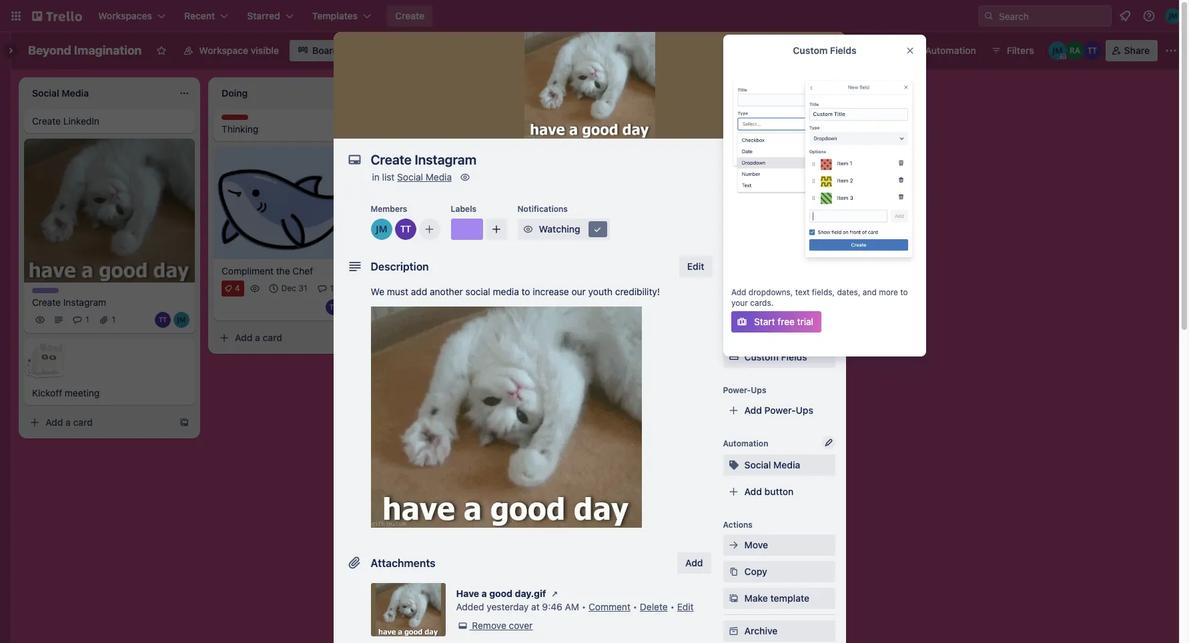 Task type: vqa. For each thing, say whether or not it's contained in the screenshot.
power-ups
yes



Task type: locate. For each thing, give the bounding box(es) containing it.
sm image down added
[[456, 620, 469, 633]]

1 vertical spatial social
[[744, 460, 771, 471]]

labels
[[451, 204, 476, 214]]

edit link
[[677, 602, 694, 613]]

add button
[[744, 486, 794, 498]]

1 horizontal spatial list
[[668, 86, 681, 97]]

day.gif
[[515, 589, 546, 600]]

0 horizontal spatial ups
[[751, 386, 766, 396]]

1
[[330, 283, 334, 293], [85, 315, 89, 325], [112, 315, 116, 325]]

ruby anderson (rubyanderson7) image down we
[[363, 299, 379, 315]]

0 horizontal spatial fields
[[781, 352, 807, 363]]

2 vertical spatial ups
[[796, 405, 813, 416]]

create for create linkedin
[[32, 115, 61, 127]]

meeting
[[65, 388, 100, 399]]

2 horizontal spatial 1
[[330, 283, 334, 293]]

add a card
[[235, 332, 282, 343], [45, 417, 93, 429]]

list inside button
[[668, 86, 681, 97]]

text
[[795, 288, 810, 298]]

0 horizontal spatial terry turtle (terryturtle) image
[[326, 299, 342, 315]]

terry turtle (terryturtle) image down create instagram link
[[155, 313, 171, 329]]

compliment the chef link
[[222, 265, 376, 278]]

more
[[879, 288, 898, 298]]

1 vertical spatial media
[[773, 460, 800, 471]]

None text field
[[364, 148, 804, 172]]

1 vertical spatial fields
[[781, 352, 807, 363]]

1 vertical spatial create from template… image
[[179, 418, 189, 429]]

0 vertical spatial a
[[255, 332, 260, 343]]

ruby anderson (rubyanderson7) image
[[1065, 41, 1084, 60], [363, 299, 379, 315]]

automation up social media
[[723, 439, 768, 449]]

sm image for copy link
[[727, 566, 740, 579]]

filters
[[1007, 45, 1034, 56]]

social up add button
[[744, 460, 771, 471]]

2 vertical spatial create
[[32, 297, 61, 309]]

0 vertical spatial add a card button
[[214, 327, 363, 349]]

0 vertical spatial ruby anderson (rubyanderson7) image
[[1065, 41, 1084, 60]]

0 horizontal spatial power-
[[723, 386, 751, 396]]

color: bold red, title: "thoughts" element
[[222, 115, 258, 125]]

1 horizontal spatial fields
[[830, 45, 857, 56]]

list
[[668, 86, 681, 97], [382, 171, 395, 183]]

dates button
[[723, 294, 835, 315]]

terry turtle (terryturtle) image
[[1083, 41, 1101, 60], [326, 299, 342, 315]]

0 horizontal spatial add a card button
[[24, 413, 173, 434]]

1 horizontal spatial terry turtle (terryturtle) image
[[1083, 41, 1101, 60]]

9:46
[[542, 602, 562, 613]]

sm image inside make template link
[[727, 593, 740, 606]]

our
[[572, 286, 586, 298]]

add inside 'button'
[[744, 486, 762, 498]]

add inside add dropdowns, text fields, dates, and more to your cards.
[[731, 288, 746, 298]]

create from template… image for add a card button to the left
[[179, 418, 189, 429]]

social inside social media button
[[744, 460, 771, 471]]

2 horizontal spatial to
[[900, 288, 908, 298]]

1 horizontal spatial custom
[[793, 45, 828, 56]]

0 vertical spatial power-ups
[[847, 45, 896, 56]]

terry turtle (terryturtle) image
[[395, 219, 416, 240], [155, 313, 171, 329]]

power-ups inside "button"
[[847, 45, 896, 56]]

terry turtle (terryturtle) image left add members to card icon
[[395, 219, 416, 240]]

power-ups
[[847, 45, 896, 56], [723, 386, 766, 396]]

1 vertical spatial custom fields
[[744, 352, 807, 363]]

social
[[465, 286, 490, 298]]

add a card for right add a card button
[[235, 332, 282, 343]]

Board name text field
[[21, 40, 148, 61]]

1 horizontal spatial media
[[773, 460, 800, 471]]

actions
[[723, 520, 753, 530]]

add a card down 4
[[235, 332, 282, 343]]

thinking
[[222, 123, 258, 135]]

sm image for move link
[[727, 539, 740, 552]]

dates
[[744, 298, 770, 310]]

add a card for add a card button to the left
[[45, 417, 93, 429]]

0 vertical spatial list
[[668, 86, 681, 97]]

0 vertical spatial fields
[[830, 45, 857, 56]]

media up labels
[[426, 171, 452, 183]]

in
[[372, 171, 380, 183]]

another inside add another list button
[[631, 86, 665, 97]]

0 vertical spatial media
[[426, 171, 452, 183]]

power- down custom fields button
[[764, 405, 796, 416]]

instagram
[[63, 297, 106, 309]]

0 vertical spatial add a card
[[235, 332, 282, 343]]

0 horizontal spatial create from template… image
[[179, 418, 189, 429]]

sm image right power-ups "button"
[[906, 40, 925, 59]]

remove cover
[[472, 621, 533, 632]]

kickoff meeting link
[[32, 387, 187, 401]]

compliment the chef
[[222, 265, 313, 277]]

1 horizontal spatial power-
[[764, 405, 796, 416]]

1 horizontal spatial automation
[[925, 45, 976, 56]]

sm image
[[789, 113, 802, 127], [727, 459, 740, 472], [727, 539, 740, 552], [727, 566, 740, 579]]

add button button
[[723, 482, 835, 503]]

automation button
[[906, 40, 984, 61]]

ruby anderson (rubyanderson7) image down search field
[[1065, 41, 1084, 60]]

add a card down kickoff meeting
[[45, 417, 93, 429]]

ups left the close popover image
[[878, 45, 896, 56]]

have
[[456, 589, 479, 600]]

1 horizontal spatial social
[[744, 460, 771, 471]]

create linkedin
[[32, 115, 99, 127]]

move link
[[723, 535, 835, 556]]

create instagram link
[[32, 297, 187, 310]]

workspace visible button
[[175, 40, 287, 61]]

2 horizontal spatial ups
[[878, 45, 896, 56]]

star or unstar board image
[[156, 45, 167, 56]]

2 horizontal spatial power-
[[847, 45, 878, 56]]

social media link
[[397, 171, 452, 183]]

1 horizontal spatial another
[[631, 86, 665, 97]]

0 horizontal spatial terry turtle (terryturtle) image
[[155, 313, 171, 329]]

sm image
[[906, 40, 925, 59], [458, 171, 472, 184], [521, 223, 535, 236], [591, 223, 604, 236], [548, 588, 561, 601], [727, 593, 740, 606], [456, 620, 469, 633], [727, 625, 740, 639]]

1 horizontal spatial ups
[[796, 405, 813, 416]]

1 vertical spatial custom
[[744, 352, 779, 363]]

edit
[[687, 261, 704, 272], [677, 602, 694, 613]]

1 vertical spatial create
[[32, 115, 61, 127]]

social
[[397, 171, 423, 183], [744, 460, 771, 471]]

sm image inside copy link
[[727, 566, 740, 579]]

create for create instagram
[[32, 297, 61, 309]]

0 vertical spatial edit
[[687, 261, 704, 272]]

2 vertical spatial power-
[[764, 405, 796, 416]]

fields
[[830, 45, 857, 56], [781, 352, 807, 363]]

1 vertical spatial terry turtle (terryturtle) image
[[326, 299, 342, 315]]

0 horizontal spatial list
[[382, 171, 395, 183]]

power-ups left the close popover image
[[847, 45, 896, 56]]

1 vertical spatial card
[[263, 332, 282, 343]]

0 vertical spatial create from template… image
[[368, 333, 379, 343]]

1 vertical spatial another
[[430, 286, 463, 298]]

automation right the close popover image
[[925, 45, 976, 56]]

media inside social media button
[[773, 460, 800, 471]]

0 vertical spatial custom
[[793, 45, 828, 56]]

0 horizontal spatial social
[[397, 171, 423, 183]]

chef
[[293, 265, 313, 277]]

1 vertical spatial list
[[382, 171, 395, 183]]

1 right 31
[[330, 283, 334, 293]]

sm image inside archive link
[[727, 625, 740, 639]]

1 horizontal spatial ruby anderson (rubyanderson7) image
[[1065, 41, 1084, 60]]

sm image inside cover link
[[789, 113, 802, 127]]

power-ups up add power-ups
[[723, 386, 766, 396]]

power- inside "button"
[[847, 45, 878, 56]]

sm image inside social media button
[[727, 459, 740, 472]]

search image
[[984, 11, 994, 21]]

media up 'button' at the bottom of page
[[773, 460, 800, 471]]

we
[[371, 286, 384, 298]]

dec
[[281, 283, 296, 293]]

1 horizontal spatial create from template… image
[[368, 333, 379, 343]]

1 horizontal spatial power-ups
[[847, 45, 896, 56]]

1 vertical spatial a
[[65, 417, 71, 429]]

yesterday
[[487, 602, 529, 613]]

linkedin
[[63, 115, 99, 127]]

power- left the close popover image
[[847, 45, 878, 56]]

0 horizontal spatial add a card
[[45, 417, 93, 429]]

custom
[[793, 45, 828, 56], [744, 352, 779, 363]]

1 vertical spatial add a card button
[[24, 413, 173, 434]]

add another list button
[[587, 77, 769, 107]]

Dec 31 checkbox
[[265, 281, 311, 297]]

start free trial button
[[731, 312, 821, 333]]

1 horizontal spatial add a card button
[[214, 327, 363, 349]]

remove cover link
[[456, 620, 533, 633]]

sm image inside move link
[[727, 539, 740, 552]]

to
[[741, 199, 749, 209], [522, 286, 530, 298], [900, 288, 908, 298]]

youth
[[588, 286, 613, 298]]

create from template… image
[[368, 333, 379, 343], [179, 418, 189, 429]]

0 vertical spatial card
[[751, 199, 768, 209]]

visible
[[251, 45, 279, 56]]

0 vertical spatial ups
[[878, 45, 896, 56]]

sm image left "make"
[[727, 593, 740, 606]]

fields inside button
[[781, 352, 807, 363]]

4
[[235, 283, 240, 293]]

0 vertical spatial power-
[[847, 45, 878, 56]]

2 vertical spatial a
[[482, 589, 487, 600]]

1 down create instagram link
[[112, 315, 116, 325]]

sm image up 9:46
[[548, 588, 561, 601]]

1 horizontal spatial to
[[741, 199, 749, 209]]

social right in on the left top
[[397, 171, 423, 183]]

0 horizontal spatial automation
[[723, 439, 768, 449]]

another
[[631, 86, 665, 97], [430, 286, 463, 298]]

add a card button down kickoff meeting link
[[24, 413, 173, 434]]

1 horizontal spatial add a card
[[235, 332, 282, 343]]

1 vertical spatial power-
[[723, 386, 751, 396]]

cover
[[509, 621, 533, 632]]

ups down custom fields button
[[796, 405, 813, 416]]

sm image down notifications
[[521, 223, 535, 236]]

0 vertical spatial another
[[631, 86, 665, 97]]

sm image for social media button
[[727, 459, 740, 472]]

0 vertical spatial automation
[[925, 45, 976, 56]]

in list social media
[[372, 171, 452, 183]]

0 horizontal spatial custom
[[744, 352, 779, 363]]

2 vertical spatial card
[[73, 417, 93, 429]]

dates,
[[837, 288, 860, 298]]

your
[[731, 298, 748, 308]]

cards.
[[750, 298, 774, 308]]

create instagram
[[32, 297, 106, 309]]

jeremy miller (jeremymiller198) image
[[1165, 8, 1181, 24], [1048, 41, 1067, 60], [371, 219, 392, 240], [344, 299, 360, 315], [173, 313, 189, 329]]

start
[[754, 316, 775, 328]]

0 vertical spatial create
[[395, 10, 424, 21]]

power- up add power-ups
[[723, 386, 751, 396]]

0 horizontal spatial media
[[426, 171, 452, 183]]

1 vertical spatial add a card
[[45, 417, 93, 429]]

dec 31
[[281, 283, 307, 293]]

1 down instagram
[[85, 315, 89, 325]]

automation
[[925, 45, 976, 56], [723, 439, 768, 449]]

create
[[395, 10, 424, 21], [32, 115, 61, 127], [32, 297, 61, 309]]

0 vertical spatial custom fields
[[793, 45, 857, 56]]

0 horizontal spatial to
[[522, 286, 530, 298]]

power-
[[847, 45, 878, 56], [723, 386, 751, 396], [764, 405, 796, 416]]

add
[[411, 286, 427, 298]]

add a card button
[[214, 327, 363, 349], [24, 413, 173, 434]]

2 horizontal spatial a
[[482, 589, 487, 600]]

0 vertical spatial terry turtle (terryturtle) image
[[395, 219, 416, 240]]

the
[[276, 265, 290, 277]]

create inside button
[[395, 10, 424, 21]]

and
[[863, 288, 877, 298]]

1 horizontal spatial a
[[255, 332, 260, 343]]

0 horizontal spatial power-ups
[[723, 386, 766, 396]]

to inside add dropdowns, text fields, dates, and more to your cards.
[[900, 288, 908, 298]]

sm image for cover link
[[789, 113, 802, 127]]

sm image left archive
[[727, 625, 740, 639]]

1 vertical spatial ruby anderson (rubyanderson7) image
[[363, 299, 379, 315]]

open information menu image
[[1142, 9, 1156, 23]]

add a card button down the dec 31 option
[[214, 327, 363, 349]]

ups up add power-ups
[[751, 386, 766, 396]]



Task type: describe. For each thing, give the bounding box(es) containing it.
1 horizontal spatial 1
[[112, 315, 116, 325]]

automation inside button
[[925, 45, 976, 56]]

create from template… image for right add a card button
[[368, 333, 379, 343]]

upgrade image image
[[731, 67, 918, 272]]

31
[[299, 283, 307, 293]]

0 vertical spatial social
[[397, 171, 423, 183]]

1 vertical spatial automation
[[723, 439, 768, 449]]

button
[[764, 486, 794, 498]]

cover link
[[785, 109, 838, 131]]

0 horizontal spatial a
[[65, 417, 71, 429]]

sm image up labels
[[458, 171, 472, 184]]

delete
[[640, 602, 668, 613]]

archive
[[744, 626, 778, 637]]

workspace
[[199, 45, 248, 56]]

add power-ups link
[[723, 400, 835, 422]]

make template
[[744, 593, 809, 605]]

primary element
[[0, 0, 1189, 32]]

thinking link
[[222, 123, 376, 136]]

1 horizontal spatial card
[[263, 332, 282, 343]]

archive link
[[723, 621, 835, 643]]

show menu image
[[1164, 44, 1178, 57]]

remove
[[472, 621, 506, 632]]

create linkedin link
[[32, 115, 187, 128]]

trial
[[797, 316, 813, 328]]

free
[[778, 316, 795, 328]]

must
[[387, 286, 408, 298]]

edit inside button
[[687, 261, 704, 272]]

0 horizontal spatial card
[[73, 417, 93, 429]]

notifications
[[517, 204, 568, 214]]

1 horizontal spatial terry turtle (terryturtle) image
[[395, 219, 416, 240]]

thoughts
[[222, 115, 258, 125]]

thoughts thinking
[[222, 115, 258, 135]]

ups inside "button"
[[878, 45, 896, 56]]

comment link
[[589, 602, 630, 613]]

add dropdowns, text fields, dates, and more to your cards.
[[731, 288, 908, 308]]

at
[[531, 602, 540, 613]]

fields,
[[812, 288, 835, 298]]

kickoff
[[32, 388, 62, 399]]

add power-ups
[[744, 405, 813, 416]]

comment
[[589, 602, 630, 613]]

dropdowns,
[[749, 288, 793, 298]]

0 notifications image
[[1117, 8, 1133, 24]]

attachments
[[371, 558, 436, 570]]

delete link
[[640, 602, 668, 613]]

have\_a\_good\_day.gif image
[[371, 307, 642, 528]]

board link
[[290, 40, 346, 61]]

1 vertical spatial power-ups
[[723, 386, 766, 396]]

beyond
[[28, 43, 71, 57]]

move
[[744, 540, 768, 551]]

watching button
[[517, 219, 610, 240]]

increase
[[533, 286, 569, 298]]

color: purple, title: none image
[[32, 289, 59, 294]]

workspace visible
[[199, 45, 279, 56]]

we must add another social media to increase our youth credibility!
[[371, 286, 660, 298]]

add to card
[[723, 199, 768, 209]]

kickoff meeting
[[32, 388, 100, 399]]

copy link
[[723, 562, 835, 583]]

share button
[[1105, 40, 1158, 61]]

1 vertical spatial ups
[[751, 386, 766, 396]]

credibility!
[[615, 286, 660, 298]]

2 horizontal spatial card
[[751, 199, 768, 209]]

color: purple, title: none image
[[451, 219, 483, 240]]

compliment
[[222, 265, 274, 277]]

added yesterday at 9:46 am
[[456, 602, 579, 613]]

Search field
[[994, 6, 1111, 26]]

am
[[565, 602, 579, 613]]

added
[[456, 602, 484, 613]]

share
[[1124, 45, 1150, 56]]

social media button
[[723, 455, 835, 476]]

custom fields inside custom fields button
[[744, 352, 807, 363]]

add members to card image
[[424, 223, 435, 236]]

make
[[744, 593, 768, 605]]

0 horizontal spatial 1
[[85, 315, 89, 325]]

media
[[493, 286, 519, 298]]

custom fields button
[[723, 351, 835, 364]]

imagination
[[74, 43, 142, 57]]

sm image inside automation button
[[906, 40, 925, 59]]

custom inside custom fields button
[[744, 352, 779, 363]]

0 horizontal spatial another
[[430, 286, 463, 298]]

sm image right watching
[[591, 223, 604, 236]]

close popover image
[[905, 45, 915, 56]]

members
[[371, 204, 407, 214]]

attachment button
[[723, 320, 835, 342]]

create for create
[[395, 10, 424, 21]]

add button
[[677, 553, 711, 574]]

0 horizontal spatial ruby anderson (rubyanderson7) image
[[363, 299, 379, 315]]

description
[[371, 261, 429, 273]]

1 vertical spatial edit
[[677, 602, 694, 613]]

edit button
[[679, 256, 712, 278]]

watching
[[539, 224, 580, 235]]

add another list
[[611, 86, 681, 97]]

1 vertical spatial terry turtle (terryturtle) image
[[155, 313, 171, 329]]

board
[[312, 45, 338, 56]]

filters button
[[987, 40, 1038, 61]]

back to home image
[[32, 5, 82, 27]]

start free trial
[[754, 316, 813, 328]]

attachment
[[744, 325, 796, 336]]

0 vertical spatial terry turtle (terryturtle) image
[[1083, 41, 1101, 60]]

social media
[[744, 460, 800, 471]]

copy
[[744, 566, 767, 578]]

create from template… image
[[558, 121, 568, 132]]

power-ups button
[[820, 40, 904, 61]]



